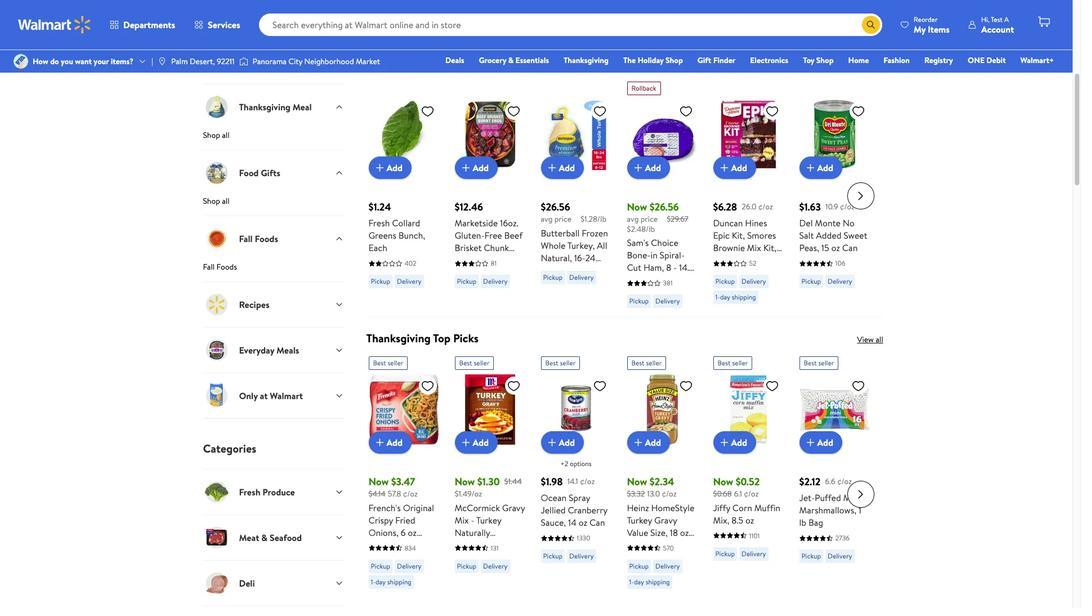 Task type: describe. For each thing, give the bounding box(es) containing it.
ocean
[[541, 492, 567, 504]]

pickup for fresh collard greens bunch, each
[[371, 277, 390, 286]]

add up $12.46
[[473, 162, 489, 174]]

0 horizontal spatial foods
[[216, 261, 237, 273]]

seller for now $1.30
[[474, 358, 490, 368]]

2736
[[835, 533, 850, 543]]

add up 10.9
[[817, 162, 833, 174]]

$1.63 10.9 ¢/oz del monte no salt added sweet peas, 15 oz can
[[799, 200, 867, 254]]

now $3.47 $4.14 57.8 ¢/oz french's original crispy fried onions, 6 oz salad toppings
[[369, 475, 434, 551]]

shop all link for meal
[[203, 130, 344, 150]]

add to cart image for now $2.34
[[632, 436, 645, 450]]

desert,
[[190, 56, 215, 67]]

$12.46 marketside 16oz. gluten-free beef brisket chunk burnt ends in sauce-naturally smoked
[[455, 200, 523, 291]]

now for now $1.30 $1.44 $1.49/oz mccormick gravy mix - turkey naturally flavored, 0.87 oz gravies
[[455, 475, 475, 489]]

search icon image
[[867, 20, 876, 29]]

$1.98 14.1 ¢/oz ocean spray jellied cranberry sauce, 14 oz can
[[541, 475, 608, 529]]

mccormick gravy mix - turkey naturally flavored, 0.87 oz gravies image
[[455, 375, 525, 445]]

|
[[151, 56, 153, 67]]

add for mccormick gravy mix - turkey naturally flavored, 0.87 oz gravies
[[473, 436, 489, 449]]

natural,
[[541, 252, 572, 264]]

fashion link
[[879, 54, 915, 66]]

add for french's original crispy fried onions, 6 oz salad toppings
[[387, 436, 403, 449]]

24.16
[[713, 254, 732, 267]]

product group containing $6.28
[[713, 77, 784, 313]]

1- for $6.28
[[715, 292, 720, 302]]

- inside sam's choice bone-in spiral- cut ham, 8 - 14.6 lb
[[674, 261, 677, 274]]

& for meat
[[261, 532, 268, 544]]

the
[[623, 55, 636, 66]]

pickup for jet-puffed mini marshmallows, 1 lb bag
[[802, 551, 821, 561]]

categories
[[203, 441, 256, 456]]

jiffy corn muffin mix, 8.5 oz image
[[713, 375, 784, 445]]

2 shop now list item from the left
[[418, 0, 654, 29]]

account
[[981, 23, 1014, 35]]

can inside $1.98 14.1 ¢/oz ocean spray jellied cranberry sauce, 14 oz can
[[590, 517, 605, 529]]

570
[[663, 543, 674, 553]]

day for now $3.47
[[376, 577, 386, 587]]

106
[[835, 259, 845, 268]]

product group containing $12.46
[[455, 77, 525, 313]]

french's original crispy fried onions, 6 oz salad toppings image
[[369, 375, 439, 445]]

sam's choice bone-in spiral-cut ham, 8 - 14.6 lb image
[[627, 100, 697, 170]]

monte
[[815, 217, 841, 229]]

3 seller from the left
[[560, 358, 576, 368]]

best for now $3.47
[[373, 358, 386, 368]]

marketside 16oz. gluten-free beef brisket chunk burnt ends in sauce-naturally smoked image
[[455, 100, 525, 170]]

1- for now $3.47
[[371, 577, 376, 587]]

now for now $2.34 $3.32 13.0 ¢/oz heinz homestyle turkey gravy value size, 18 oz jar
[[627, 475, 647, 489]]

reorder
[[914, 14, 938, 24]]

reorder my items
[[914, 14, 950, 35]]

how
[[33, 56, 48, 67]]

add for sam's choice bone-in spiral- cut ham, 8 - 14.6 lb
[[645, 162, 661, 174]]

add to favorites list, ocean spray jellied cranberry sauce, 14 oz can image
[[593, 379, 607, 393]]

shipping for 26.0
[[732, 292, 756, 302]]

1-day shipping for 26.0
[[715, 292, 756, 302]]

in inside sam's choice bone-in spiral- cut ham, 8 - 14.6 lb
[[651, 249, 658, 261]]

add to cart image for now $1.30
[[459, 436, 473, 450]]

$2.12
[[799, 475, 821, 489]]

$26.56 inside $26.56 avg price
[[541, 200, 570, 214]]

& for grocery
[[508, 55, 514, 66]]

home
[[848, 55, 869, 66]]

naturally inside now $1.30 $1.44 $1.49/oz mccormick gravy mix - turkey naturally flavored, 0.87 oz gravies
[[455, 526, 490, 539]]

pickup down burnt
[[457, 277, 476, 286]]

one
[[968, 55, 985, 66]]

seller for $2.12
[[818, 358, 834, 368]]

essentials
[[516, 55, 549, 66]]

seller for now $3.47
[[388, 358, 403, 368]]

pickup down natural,
[[543, 272, 563, 282]]

product group containing $1.24
[[369, 77, 439, 313]]

toy
[[803, 55, 815, 66]]

hi,
[[981, 14, 990, 24]]

add button up $12.46
[[455, 157, 498, 179]]

best for $2.12
[[804, 358, 817, 368]]

shop now for 3rd shop now list item from the right
[[208, 6, 241, 18]]

shipping for $2.34
[[646, 577, 670, 587]]

walmart+ link
[[1015, 54, 1059, 66]]

delivery for del monte no salt added sweet peas, 15 oz can
[[828, 277, 852, 286]]

fall foods button
[[203, 216, 344, 261]]

recipes
[[239, 298, 269, 311]]

walmart+
[[1021, 55, 1054, 66]]

add to cart image for $2.12
[[804, 436, 817, 450]]

marketside
[[455, 217, 498, 229]]

jet-puffed mini marshmallows, 1 lb bag image
[[799, 375, 870, 445]]

fresh collard greens bunch, each image
[[369, 100, 439, 170]]

delivery left 12
[[569, 272, 594, 282]]

only at walmart button
[[203, 373, 344, 419]]

gift finder link
[[693, 54, 741, 66]]

walmart image
[[18, 16, 91, 34]]

834
[[405, 543, 416, 553]]

8
[[666, 261, 671, 274]]

product group containing now $1.30
[[455, 352, 525, 608]]

fall inside fall foods link
[[203, 261, 215, 273]]

0 horizontal spatial fall foods
[[203, 261, 237, 273]]

1 shop now list item from the left
[[183, 0, 418, 29]]

add button for fresh collard greens bunch, each
[[369, 157, 412, 179]]

402
[[405, 259, 416, 268]]

3 best seller from the left
[[545, 358, 576, 368]]

delivery for jet-puffed mini marshmallows, 1 lb bag
[[828, 551, 852, 561]]

add for duncan hines epic kit, smores brownie mix kit, 24.16 oz.
[[731, 162, 747, 174]]

best for now $0.52
[[718, 358, 731, 368]]

food gifts button
[[203, 150, 344, 196]]

everyday
[[239, 344, 274, 356]]

52
[[749, 259, 756, 268]]

add to cart image for $0.52
[[718, 436, 731, 450]]

value
[[627, 526, 648, 539]]

everyday meals
[[239, 344, 299, 356]]

16-
[[574, 252, 585, 264]]

butterball frozen whole turkey, all natural, 16-24 lbs., serves 8-12 image
[[541, 100, 611, 170]]

best seller for now $1.30
[[459, 358, 490, 368]]

services button
[[185, 11, 250, 38]]

shop now for 2nd shop now list item from the right
[[444, 6, 477, 18]]

items
[[928, 23, 950, 35]]

14
[[568, 517, 577, 529]]

product group containing $26.56
[[541, 77, 611, 313]]

 image for how
[[14, 54, 28, 69]]

holiday
[[638, 55, 664, 66]]

my
[[914, 23, 926, 35]]

toy shop
[[803, 55, 834, 66]]

smoked
[[455, 279, 486, 291]]

now for now $26.56 avg price
[[627, 200, 647, 214]]

Search search field
[[259, 14, 882, 36]]

add button for mccormick gravy mix - turkey naturally flavored, 0.87 oz gravies
[[455, 432, 498, 454]]

bunch,
[[399, 229, 425, 242]]

now for now $0.52 $0.68 6.1 ¢/oz jiffy corn muffin mix, 8.5 oz
[[713, 475, 733, 489]]

panorama
[[253, 56, 287, 67]]

trending
[[228, 56, 271, 71]]

grocery & essentials
[[479, 55, 549, 66]]

deals link
[[440, 54, 469, 66]]

$6.28
[[713, 200, 737, 214]]

add to cart image for now $26.56
[[632, 161, 645, 175]]

¢/oz inside $2.12 6.6 ¢/oz jet-puffed mini marshmallows, 1 lb bag
[[837, 476, 852, 487]]

fresh produce
[[239, 486, 295, 498]]

1-day shipping for $2.34
[[629, 577, 670, 587]]

¢/oz inside now $0.52 $0.68 6.1 ¢/oz jiffy corn muffin mix, 8.5 oz
[[744, 488, 759, 500]]

add to cart image up $12.46
[[459, 161, 473, 175]]

delivery down 1330 at right
[[569, 551, 594, 561]]

day for $6.28
[[720, 292, 730, 302]]

fresh inside $1.24 fresh collard greens bunch, each
[[369, 217, 390, 229]]

shop inside 'link'
[[816, 55, 834, 66]]

how do you want your items?
[[33, 56, 133, 67]]

oz inside the now $3.47 $4.14 57.8 ¢/oz french's original crispy fried onions, 6 oz salad toppings
[[408, 526, 417, 539]]

16oz.
[[500, 217, 518, 229]]

14.6
[[679, 261, 694, 274]]

duncan hines epic kit, smores brownie mix kit, 24.16 oz. image
[[713, 100, 784, 170]]

pickup for jiffy corn muffin mix, 8.5 oz
[[715, 549, 735, 558]]

meat
[[239, 532, 259, 544]]

+2
[[561, 459, 568, 469]]

electronics link
[[745, 54, 794, 66]]

one debit
[[968, 55, 1006, 66]]

$1.30
[[477, 475, 500, 489]]

registry link
[[919, 54, 958, 66]]

 image for palm
[[158, 57, 167, 66]]

8.5
[[732, 514, 743, 526]]

registry
[[924, 55, 953, 66]]

oz.
[[734, 254, 745, 267]]

add to favorites list, del monte no salt added sweet peas, 15 oz can image
[[852, 104, 865, 118]]

best seller for now $2.34
[[632, 358, 662, 368]]

services
[[208, 19, 240, 31]]

add to favorites list, marketside 16oz. gluten-free beef brisket chunk burnt ends in sauce-naturally smoked image
[[507, 104, 521, 118]]

$1.63
[[799, 200, 821, 214]]

can inside $1.63 10.9 ¢/oz del monte no salt added sweet peas, 15 oz can
[[842, 242, 858, 254]]

price inside now $26.56 avg price
[[641, 214, 658, 225]]

jar
[[627, 539, 639, 551]]

add button up +2
[[541, 432, 584, 454]]

1 now from the left
[[227, 6, 241, 18]]

$3.32
[[627, 488, 645, 500]]

add to cart image for 26.0
[[718, 161, 731, 175]]

3 now from the left
[[699, 6, 713, 18]]

turkey inside now $2.34 $3.32 13.0 ¢/oz heinz homestyle turkey gravy value size, 18 oz jar
[[627, 514, 652, 526]]

add button for jiffy corn muffin mix, 8.5 oz
[[713, 432, 756, 454]]

fall foods inside dropdown button
[[239, 233, 278, 245]]

ocean spray jellied cranberry sauce, 14 oz can image
[[541, 375, 611, 445]]

lb inside sam's choice bone-in spiral- cut ham, 8 - 14.6 lb
[[627, 274, 634, 286]]

naturally inside $12.46 marketside 16oz. gluten-free beef brisket chunk burnt ends in sauce-naturally smoked
[[481, 267, 517, 279]]

12
[[594, 264, 602, 276]]

¢/oz inside now $2.34 $3.32 13.0 ¢/oz heinz homestyle turkey gravy value size, 18 oz jar
[[662, 488, 677, 500]]

pickup for mccormick gravy mix - turkey naturally flavored, 0.87 oz gravies
[[457, 561, 476, 571]]

mccormick
[[455, 502, 500, 514]]

3 shop now list item from the left
[[654, 0, 890, 29]]

Walmart Site-Wide search field
[[259, 14, 882, 36]]

best for now $1.30
[[459, 358, 472, 368]]

want
[[75, 56, 92, 67]]

mini
[[843, 492, 860, 504]]

turkey,
[[568, 239, 595, 252]]

list containing shop now
[[183, 0, 890, 29]]

$0.52
[[736, 475, 760, 489]]

shop all for thanksgiving meal
[[203, 130, 230, 141]]

shop now link for 2nd shop now list item from the right
[[425, 0, 647, 20]]

product group containing $2.12
[[799, 352, 870, 608]]

$1.49/oz
[[455, 488, 482, 500]]

best seller for $2.12
[[804, 358, 834, 368]]

beef
[[504, 229, 523, 242]]

product group containing now $3.47
[[369, 352, 439, 608]]

ends
[[479, 254, 497, 267]]

add to favorites list, jiffy corn muffin mix, 8.5 oz image
[[766, 379, 779, 393]]

6.6
[[825, 476, 835, 487]]

day for now $2.34
[[634, 577, 644, 587]]

oz inside now $1.30 $1.44 $1.49/oz mccormick gravy mix - turkey naturally flavored, 0.87 oz gravies
[[511, 539, 520, 551]]

add up +2
[[559, 436, 575, 449]]

palm
[[171, 56, 188, 67]]

1
[[859, 504, 862, 517]]

delivery for jiffy corn muffin mix, 8.5 oz
[[742, 549, 766, 558]]

frozen
[[582, 227, 608, 239]]

6.1
[[734, 488, 742, 500]]

delivery for french's original crispy fried onions, 6 oz salad toppings
[[397, 561, 421, 571]]

add to cart image for fresh
[[373, 161, 387, 175]]

pickup for french's original crispy fried onions, 6 oz salad toppings
[[371, 561, 390, 571]]

now $26.56 avg price
[[627, 200, 679, 225]]

turkey inside now $1.30 $1.44 $1.49/oz mccormick gravy mix - turkey naturally flavored, 0.87 oz gravies
[[476, 514, 501, 526]]



Task type: locate. For each thing, give the bounding box(es) containing it.
now for now trending
[[203, 56, 225, 71]]

add button up $3.47
[[369, 432, 412, 454]]

now inside now $0.52 $0.68 6.1 ¢/oz jiffy corn muffin mix, 8.5 oz
[[713, 475, 733, 489]]

1 horizontal spatial thanksgiving
[[366, 331, 431, 346]]

you
[[61, 56, 73, 67]]

seller up ocean spray jellied cranberry sauce, 14 oz can image
[[560, 358, 576, 368]]

add button for butterball frozen whole turkey, all natural, 16-24 lbs., serves 8-12
[[541, 157, 584, 179]]

thanksgiving left meal
[[239, 101, 291, 113]]

1 best from the left
[[373, 358, 386, 368]]

gifts
[[261, 167, 280, 179]]

seller down thanksgiving top picks
[[388, 358, 403, 368]]

0 vertical spatial fall foods
[[239, 233, 278, 245]]

$0.68
[[713, 488, 732, 500]]

0 horizontal spatial 1-
[[371, 577, 376, 587]]

add to favorites list, sam's choice bone-in spiral-cut ham, 8 - 14.6 lb image
[[679, 104, 693, 118]]

1 horizontal spatial &
[[508, 55, 514, 66]]

top
[[433, 331, 451, 346]]

add button for duncan hines epic kit, smores brownie mix kit, 24.16 oz.
[[713, 157, 756, 179]]

add button for sam's choice bone-in spiral- cut ham, 8 - 14.6 lb
[[627, 157, 670, 179]]

add to cart image
[[459, 161, 473, 175], [632, 161, 645, 175], [459, 436, 473, 450], [545, 436, 559, 450], [632, 436, 645, 450], [804, 436, 817, 450]]

5 seller from the left
[[732, 358, 748, 368]]

product group containing now $0.52
[[713, 352, 784, 608]]

1 vertical spatial fall
[[203, 261, 215, 273]]

thanksgiving left top
[[366, 331, 431, 346]]

0 horizontal spatial lb
[[627, 274, 634, 286]]

add to cart image for $3.47
[[373, 436, 387, 450]]

1- down 24.16
[[715, 292, 720, 302]]

- right 8
[[674, 261, 677, 274]]

2 price from the left
[[641, 214, 658, 225]]

shop now link up electronics
[[661, 0, 883, 20]]

add button up $1.30
[[455, 432, 498, 454]]

131
[[491, 543, 499, 553]]

0 horizontal spatial 1-day shipping
[[371, 577, 411, 587]]

avg up butterball
[[541, 214, 553, 225]]

featured
[[366, 56, 410, 71]]

0 horizontal spatial shop now link
[[189, 0, 412, 20]]

1 vertical spatial next slide for product carousel list image
[[847, 481, 874, 508]]

shop all link down gifts on the top of page
[[203, 196, 344, 216]]

add to favorites list, mccormick gravy mix - turkey naturally flavored, 0.87 oz gravies image
[[507, 379, 521, 393]]

now left $1.30
[[455, 475, 475, 489]]

1 vertical spatial fall foods
[[203, 261, 237, 273]]

1 horizontal spatial shipping
[[646, 577, 670, 587]]

pickup for del monte no salt added sweet peas, 15 oz can
[[802, 277, 821, 286]]

now $2.34 $3.32 13.0 ¢/oz heinz homestyle turkey gravy value size, 18 oz jar
[[627, 475, 694, 551]]

0 vertical spatial mix
[[747, 242, 761, 254]]

0 vertical spatial shop all
[[203, 130, 230, 141]]

2 avg from the left
[[627, 214, 639, 225]]

pickup down the cut
[[629, 296, 649, 306]]

foods inside dropdown button
[[255, 233, 278, 245]]

1 shop now link from the left
[[189, 0, 412, 20]]

fall foods link
[[203, 261, 344, 282]]

1 shop all from the top
[[203, 130, 230, 141]]

grocery
[[479, 55, 506, 66]]

now $0.52 $0.68 6.1 ¢/oz jiffy corn muffin mix, 8.5 oz
[[713, 475, 780, 526]]

add button
[[369, 157, 412, 179], [455, 157, 498, 179], [541, 157, 584, 179], [627, 157, 670, 179], [713, 157, 756, 179], [799, 157, 842, 179], [369, 432, 412, 454], [455, 432, 498, 454], [541, 432, 584, 454], [627, 432, 670, 454], [713, 432, 756, 454], [799, 432, 842, 454]]

turkey up the 0.87
[[476, 514, 501, 526]]

thanksgiving for thanksgiving meal
[[239, 101, 291, 113]]

add to favorites list, fresh collard greens bunch, each image
[[421, 104, 434, 118]]

delivery down 81 at left top
[[483, 277, 508, 286]]

0 vertical spatial -
[[674, 261, 677, 274]]

kit, right epic on the top
[[732, 229, 745, 242]]

can up 106
[[842, 242, 858, 254]]

puffed
[[815, 492, 841, 504]]

add to favorites list, duncan hines epic kit, smores brownie mix kit, 24.16 oz. image
[[766, 104, 779, 118]]

your
[[94, 56, 109, 67]]

delivery for fresh collard greens bunch, each
[[397, 277, 421, 286]]

0 horizontal spatial  image
[[14, 54, 28, 69]]

1 horizontal spatial 1-day shipping
[[629, 577, 670, 587]]

fresh inside dropdown button
[[239, 486, 260, 498]]

1 horizontal spatial can
[[842, 242, 858, 254]]

0 horizontal spatial kit,
[[732, 229, 745, 242]]

now up deals at top left
[[463, 6, 477, 18]]

delivery down 106
[[828, 277, 852, 286]]

delivery down 402
[[397, 277, 421, 286]]

1 horizontal spatial kit,
[[763, 242, 776, 254]]

add for butterball frozen whole turkey, all natural, 16-24 lbs., serves 8-12
[[559, 162, 575, 174]]

toppings
[[391, 539, 425, 551]]

oz inside now $0.52 $0.68 6.1 ¢/oz jiffy corn muffin mix, 8.5 oz
[[746, 514, 754, 526]]

best seller for now $3.47
[[373, 358, 403, 368]]

test
[[991, 14, 1003, 24]]

add button for french's original crispy fried onions, 6 oz salad toppings
[[369, 432, 412, 454]]

meat & seafood
[[239, 532, 302, 544]]

add up 6.6
[[817, 436, 833, 449]]

seller for now $2.34
[[646, 358, 662, 368]]

shipping down 52
[[732, 292, 756, 302]]

1 vertical spatial all
[[222, 196, 230, 207]]

pickup down peas,
[[802, 277, 821, 286]]

6 best from the left
[[804, 358, 817, 368]]

 image
[[239, 56, 248, 67]]

thanksgiving for thanksgiving
[[564, 55, 609, 66]]

everyday meals button
[[203, 327, 344, 373]]

best seller for now $0.52
[[718, 358, 748, 368]]

$4.14
[[369, 488, 386, 500]]

1 seller from the left
[[388, 358, 403, 368]]

1 horizontal spatial shop now
[[444, 6, 477, 18]]

2 vertical spatial all
[[876, 334, 883, 345]]

add up $1.30
[[473, 436, 489, 449]]

1 horizontal spatial price
[[641, 214, 658, 225]]

2 horizontal spatial 1-
[[715, 292, 720, 302]]

0 horizontal spatial price
[[554, 214, 572, 225]]

$1.24 fresh collard greens bunch, each
[[369, 200, 425, 254]]

0 vertical spatial fresh
[[369, 217, 390, 229]]

pickup down flavored,
[[457, 561, 476, 571]]

gravy inside now $2.34 $3.32 13.0 ¢/oz heinz homestyle turkey gravy value size, 18 oz jar
[[654, 514, 677, 526]]

gravy down "$1.44"
[[502, 502, 525, 514]]

mix up 52
[[747, 242, 761, 254]]

1 horizontal spatial fall foods
[[239, 233, 278, 245]]

1 vertical spatial thanksgiving
[[239, 101, 291, 113]]

1 horizontal spatial mix
[[747, 242, 761, 254]]

delivery down 834
[[397, 561, 421, 571]]

departments button
[[100, 11, 185, 38]]

add up $1.24
[[387, 162, 403, 174]]

pickup for heinz homestyle turkey gravy value size, 18 oz jar
[[629, 561, 649, 571]]

1-day shipping down oz.
[[715, 292, 756, 302]]

0 horizontal spatial -
[[471, 514, 474, 526]]

add for heinz homestyle turkey gravy value size, 18 oz jar
[[645, 436, 661, 449]]

add to cart image up now $26.56 avg price
[[632, 161, 645, 175]]

1 horizontal spatial turkey
[[627, 514, 652, 526]]

- inside now $1.30 $1.44 $1.49/oz mccormick gravy mix - turkey naturally flavored, 0.87 oz gravies
[[471, 514, 474, 526]]

can
[[842, 242, 858, 254], [590, 517, 605, 529]]

best seller down the picks
[[459, 358, 490, 368]]

next slide for product carousel list image for $1.63
[[847, 183, 874, 210]]

$1.28/lb
[[581, 214, 607, 225]]

1-day shipping for $3.47
[[371, 577, 411, 587]]

add for fresh collard greens bunch, each
[[387, 162, 403, 174]]

add button up $26.56 avg price
[[541, 157, 584, 179]]

oz inside now $2.34 $3.32 13.0 ¢/oz heinz homestyle turkey gravy value size, 18 oz jar
[[680, 526, 689, 539]]

oz right the 0.87
[[511, 539, 520, 551]]

1 horizontal spatial foods
[[255, 233, 278, 245]]

add up now $26.56 avg price
[[645, 162, 661, 174]]

oz inside $1.63 10.9 ¢/oz del monte no salt added sweet peas, 15 oz can
[[831, 242, 840, 254]]

pickup down jar
[[629, 561, 649, 571]]

seller
[[388, 358, 403, 368], [474, 358, 490, 368], [560, 358, 576, 368], [646, 358, 662, 368], [732, 358, 748, 368], [818, 358, 834, 368]]

add button up 6.6
[[799, 432, 842, 454]]

0 vertical spatial fall
[[239, 233, 253, 245]]

add to cart image up $26.56 avg price
[[545, 161, 559, 175]]

thanksgiving meal
[[239, 101, 312, 113]]

foods
[[255, 233, 278, 245], [216, 261, 237, 273]]

1 horizontal spatial day
[[634, 577, 644, 587]]

add up 26.0
[[731, 162, 747, 174]]

greens
[[369, 229, 396, 242]]

add to favorites list, french's original crispy fried onions, 6 oz salad toppings image
[[421, 379, 434, 393]]

brownie
[[713, 242, 745, 254]]

1 vertical spatial can
[[590, 517, 605, 529]]

1 horizontal spatial -
[[674, 261, 677, 274]]

kit,
[[732, 229, 745, 242], [763, 242, 776, 254]]

1 shop now from the left
[[208, 6, 241, 18]]

$26.56
[[541, 200, 570, 214], [650, 200, 679, 214]]

0 vertical spatial lb
[[627, 274, 634, 286]]

5 best seller from the left
[[718, 358, 748, 368]]

shop now link up essentials
[[425, 0, 647, 20]]

4 seller from the left
[[646, 358, 662, 368]]

now for now $3.47 $4.14 57.8 ¢/oz french's original crispy fried onions, 6 oz salad toppings
[[369, 475, 389, 489]]

thanksgiving inside dropdown button
[[239, 101, 291, 113]]

1 horizontal spatial in
[[651, 249, 658, 261]]

shop now link up city
[[189, 0, 412, 20]]

now trending
[[203, 56, 271, 71]]

2 horizontal spatial shop now link
[[661, 0, 883, 20]]

best up jiffy corn muffin mix, 8.5 oz "image"
[[718, 358, 731, 368]]

6 best seller from the left
[[804, 358, 834, 368]]

hi, test a account
[[981, 14, 1014, 35]]

0 horizontal spatial shop now
[[208, 6, 241, 18]]

2 $26.56 from the left
[[650, 200, 679, 214]]

2 turkey from the left
[[627, 514, 652, 526]]

product group containing now $26.56
[[627, 77, 697, 313]]

2 seller from the left
[[474, 358, 490, 368]]

0 vertical spatial shop all link
[[203, 130, 344, 150]]

avg inside $26.56 avg price
[[541, 214, 553, 225]]

add to cart image up $1.63
[[804, 161, 817, 175]]

product group containing $1.63
[[799, 77, 870, 313]]

add to cart image up $1.98
[[545, 436, 559, 450]]

2 now from the left
[[463, 6, 477, 18]]

2 best from the left
[[459, 358, 472, 368]]

& right grocery
[[508, 55, 514, 66]]

gravy inside now $1.30 $1.44 $1.49/oz mccormick gravy mix - turkey naturally flavored, 0.87 oz gravies
[[502, 502, 525, 514]]

1101
[[749, 531, 760, 540]]

shop now link for first shop now list item from right
[[661, 0, 883, 20]]

pickup for duncan hines epic kit, smores brownie mix kit, 24.16 oz.
[[715, 277, 735, 286]]

duncan
[[713, 217, 743, 229]]

avg inside now $26.56 avg price
[[627, 214, 639, 225]]

add to cart image up $3.32
[[632, 436, 645, 450]]

day down jar
[[634, 577, 644, 587]]

delivery down 570
[[655, 561, 680, 571]]

13.0
[[647, 488, 660, 500]]

2 horizontal spatial thanksgiving
[[564, 55, 609, 66]]

price up butterball
[[554, 214, 572, 225]]

0 horizontal spatial in
[[500, 254, 506, 267]]

1 horizontal spatial  image
[[158, 57, 167, 66]]

1 horizontal spatial now
[[463, 6, 477, 18]]

sauce,
[[541, 517, 566, 529]]

2 best seller from the left
[[459, 358, 490, 368]]

0 horizontal spatial fresh
[[239, 486, 260, 498]]

shop all link
[[203, 130, 344, 150], [203, 196, 344, 216]]

add up $3.47
[[387, 436, 403, 449]]

1 $26.56 from the left
[[541, 200, 570, 214]]

whole
[[541, 239, 566, 252]]

turkey
[[476, 514, 501, 526], [627, 514, 652, 526]]

the holiday shop link
[[618, 54, 688, 66]]

heinz homestyle turkey gravy value size, 18 oz jar image
[[627, 375, 697, 445]]

1 horizontal spatial $26.56
[[650, 200, 679, 214]]

1- down jar
[[629, 577, 634, 587]]

add to cart image up $1.24
[[373, 161, 387, 175]]

&
[[508, 55, 514, 66], [261, 532, 268, 544]]

& inside grocery & essentials link
[[508, 55, 514, 66]]

grocery & essentials link
[[474, 54, 554, 66]]

seller up heinz homestyle turkey gravy value size, 18 oz jar image
[[646, 358, 662, 368]]

seller for now $0.52
[[732, 358, 748, 368]]

mix down "$1.49/oz"
[[455, 514, 469, 526]]

1 vertical spatial mix
[[455, 514, 469, 526]]

now left 13.0
[[627, 475, 647, 489]]

delivery for mccormick gravy mix - turkey naturally flavored, 0.87 oz gravies
[[483, 561, 508, 571]]

0 horizontal spatial avg
[[541, 214, 553, 225]]

0 horizontal spatial gravy
[[502, 502, 525, 514]]

best up jet-puffed mini marshmallows, 1 lb bag image
[[804, 358, 817, 368]]

shop all
[[203, 130, 230, 141], [203, 196, 230, 207]]

add to favorites list, butterball frozen whole turkey, all natural, 16-24 lbs., serves 8-12 image
[[593, 104, 607, 118]]

-
[[674, 261, 677, 274], [471, 514, 474, 526]]

0 horizontal spatial thanksgiving
[[239, 101, 291, 113]]

next slide for product carousel list image up 'no'
[[847, 183, 874, 210]]

flavored,
[[455, 539, 491, 551]]

peas,
[[799, 242, 819, 254]]

now up services
[[227, 6, 241, 18]]

add to cart image up "$1.49/oz"
[[459, 436, 473, 450]]

turkey up jar
[[627, 514, 652, 526]]

add to favorites list, heinz homestyle turkey gravy value size, 18 oz jar image
[[679, 379, 693, 393]]

0 horizontal spatial fall
[[203, 261, 215, 273]]

best down the picks
[[459, 358, 472, 368]]

del monte no salt added sweet peas, 15 oz can image
[[799, 100, 870, 170]]

6 seller from the left
[[818, 358, 834, 368]]

0 horizontal spatial can
[[590, 517, 605, 529]]

now right palm at the top of page
[[203, 56, 225, 71]]

1- for now $2.34
[[629, 577, 634, 587]]

fresh produce button
[[203, 469, 344, 515]]

pickup down sauce,
[[543, 551, 563, 561]]

avg
[[541, 214, 553, 225], [627, 214, 639, 225]]

shipping down 834
[[387, 577, 411, 587]]

product group containing now $2.34
[[627, 352, 697, 608]]

1 vertical spatial foods
[[216, 261, 237, 273]]

1 vertical spatial fresh
[[239, 486, 260, 498]]

2 shop now from the left
[[444, 6, 477, 18]]

2 vertical spatial thanksgiving
[[366, 331, 431, 346]]

1 horizontal spatial avg
[[627, 214, 639, 225]]

shop all link for gifts
[[203, 196, 344, 216]]

 image left the how
[[14, 54, 28, 69]]

add button up the $6.28
[[713, 157, 756, 179]]

1 vertical spatial -
[[471, 514, 474, 526]]

0 horizontal spatial $26.56
[[541, 200, 570, 214]]

¢/oz
[[758, 201, 773, 212], [840, 201, 855, 212], [580, 476, 595, 487], [837, 476, 852, 487], [403, 488, 418, 500], [662, 488, 677, 500], [744, 488, 759, 500]]

3 shop now from the left
[[680, 6, 713, 18]]

meat & seafood button
[[203, 515, 344, 560]]

1 vertical spatial &
[[261, 532, 268, 544]]

$12.46
[[455, 200, 483, 214]]

product group containing $1.98
[[541, 352, 611, 608]]

2 horizontal spatial now
[[699, 6, 713, 18]]

mix inside $6.28 26.0 ¢/oz duncan hines epic kit, smores brownie mix kit, 24.16 oz.
[[747, 242, 761, 254]]

4 best from the left
[[632, 358, 645, 368]]

deli
[[239, 577, 255, 590]]

& right meat
[[261, 532, 268, 544]]

gravies
[[455, 551, 484, 564]]

1 horizontal spatial gravy
[[654, 514, 677, 526]]

2 horizontal spatial shop now
[[680, 6, 713, 18]]

gravy
[[502, 502, 525, 514], [654, 514, 677, 526]]

2 shop all from the top
[[203, 196, 230, 207]]

1 horizontal spatial fall
[[239, 233, 253, 245]]

0 vertical spatial thanksgiving
[[564, 55, 609, 66]]

one debit link
[[963, 54, 1011, 66]]

next slide for product carousel list image right puffed
[[847, 481, 874, 508]]

all for thanksgiving
[[222, 130, 230, 141]]

0 horizontal spatial shipping
[[387, 577, 411, 587]]

original
[[403, 502, 434, 514]]

0 horizontal spatial &
[[261, 532, 268, 544]]

¢/oz inside $6.28 26.0 ¢/oz duncan hines epic kit, smores brownie mix kit, 24.16 oz.
[[758, 201, 773, 212]]

now inside now $26.56 avg price
[[627, 200, 647, 214]]

¢/oz inside $1.63 10.9 ¢/oz del monte no salt added sweet peas, 15 oz can
[[840, 201, 855, 212]]

mix inside now $1.30 $1.44 $1.49/oz mccormick gravy mix - turkey naturally flavored, 0.87 oz gravies
[[455, 514, 469, 526]]

best seller down thanksgiving top picks
[[373, 358, 403, 368]]

deli button
[[203, 560, 344, 606]]

next slide for product carousel list image
[[847, 183, 874, 210], [847, 481, 874, 508]]

$1.44
[[504, 476, 522, 487]]

added
[[816, 229, 842, 242]]

crispy
[[369, 514, 393, 526]]

fall inside fall foods dropdown button
[[239, 233, 253, 245]]

0 vertical spatial all
[[222, 130, 230, 141]]

shipping for $3.47
[[387, 577, 411, 587]]

price inside $26.56 avg price
[[554, 214, 572, 225]]

now inside now $2.34 $3.32 13.0 ¢/oz heinz homestyle turkey gravy value size, 18 oz jar
[[627, 475, 647, 489]]

best for now $2.34
[[632, 358, 645, 368]]

naturally down chunk
[[481, 267, 517, 279]]

0 vertical spatial naturally
[[481, 267, 517, 279]]

shop all link down thanksgiving meal
[[203, 130, 344, 150]]

1 avg from the left
[[541, 214, 553, 225]]

marshmallows,
[[799, 504, 857, 517]]

1-day shipping down 570
[[629, 577, 670, 587]]

3 best from the left
[[545, 358, 558, 368]]

0 vertical spatial next slide for product carousel list image
[[847, 183, 874, 210]]

free
[[485, 229, 502, 242]]

2 horizontal spatial 1-day shipping
[[715, 292, 756, 302]]

& inside meat & seafood dropdown button
[[261, 532, 268, 544]]

¢/oz up homestyle on the bottom of page
[[662, 488, 677, 500]]

$29.67
[[667, 214, 689, 225]]

best seller up jet-puffed mini marshmallows, 1 lb bag image
[[804, 358, 834, 368]]

add button up $2.34
[[627, 432, 670, 454]]

delivery down 381
[[655, 296, 680, 306]]

brisket
[[455, 242, 482, 254]]

day down 24.16
[[720, 292, 730, 302]]

delivery down 52
[[742, 277, 766, 286]]

0 horizontal spatial mix
[[455, 514, 469, 526]]

delivery for heinz homestyle turkey gravy value size, 18 oz jar
[[655, 561, 680, 571]]

$26.56 up butterball
[[541, 200, 570, 214]]

2 horizontal spatial day
[[720, 292, 730, 302]]

naturally up gravies
[[455, 526, 490, 539]]

add button for jet-puffed mini marshmallows, 1 lb bag
[[799, 432, 842, 454]]

seller up jiffy corn muffin mix, 8.5 oz "image"
[[732, 358, 748, 368]]

4 best seller from the left
[[632, 358, 662, 368]]

add up $0.52 at the right bottom
[[731, 436, 747, 449]]

add button up 10.9
[[799, 157, 842, 179]]

home link
[[843, 54, 874, 66]]

add for jiffy corn muffin mix, 8.5 oz
[[731, 436, 747, 449]]

3 shop now link from the left
[[661, 0, 883, 20]]

1 best seller from the left
[[373, 358, 403, 368]]

view all
[[857, 334, 883, 345]]

1 price from the left
[[554, 214, 572, 225]]

in inside $12.46 marketside 16oz. gluten-free beef brisket chunk burnt ends in sauce-naturally smoked
[[500, 254, 506, 267]]

0 vertical spatial foods
[[255, 233, 278, 245]]

panorama city neighborhood market
[[253, 56, 380, 67]]

1 horizontal spatial shop now link
[[425, 0, 647, 20]]

$26.56 up the $2.48/lb
[[650, 200, 679, 214]]

now inside the now $3.47 $4.14 57.8 ¢/oz french's original crispy fried onions, 6 oz salad toppings
[[369, 475, 389, 489]]

best
[[373, 358, 386, 368], [459, 358, 472, 368], [545, 358, 558, 368], [632, 358, 645, 368], [718, 358, 731, 368], [804, 358, 817, 368]]

1 horizontal spatial lb
[[799, 517, 806, 529]]

 image right |
[[158, 57, 167, 66]]

produce
[[263, 486, 295, 498]]

1 horizontal spatial 1-
[[629, 577, 634, 587]]

57.8
[[388, 488, 401, 500]]

list
[[183, 0, 890, 29]]

1-day shipping down 834
[[371, 577, 411, 587]]

shop now
[[208, 6, 241, 18], [444, 6, 477, 18], [680, 6, 713, 18]]

add for jet-puffed mini marshmallows, 1 lb bag
[[817, 436, 833, 449]]

oz right 8.5
[[746, 514, 754, 526]]

thanksgiving for thanksgiving top picks
[[366, 331, 431, 346]]

 image
[[14, 54, 28, 69], [158, 57, 167, 66]]

0 horizontal spatial day
[[376, 577, 386, 587]]

oz right 18
[[680, 526, 689, 539]]

1330
[[577, 533, 590, 543]]

ham,
[[644, 261, 664, 274]]

¢/oz inside $1.98 14.1 ¢/oz ocean spray jellied cranberry sauce, 14 oz can
[[580, 476, 595, 487]]

2 horizontal spatial shipping
[[732, 292, 756, 302]]

¢/oz right 6.1
[[744, 488, 759, 500]]

1 turkey from the left
[[476, 514, 501, 526]]

2 shop now link from the left
[[425, 0, 647, 20]]

delivery for duncan hines epic kit, smores brownie mix kit, 24.16 oz.
[[742, 277, 766, 286]]

add button for heinz homestyle turkey gravy value size, 18 oz jar
[[627, 432, 670, 454]]

spiral-
[[660, 249, 685, 261]]

thanksgiving down walmart site-wide 'search box'
[[564, 55, 609, 66]]

bone-
[[627, 249, 651, 261]]

0 vertical spatial &
[[508, 55, 514, 66]]

in
[[651, 249, 658, 261], [500, 254, 506, 267]]

1 vertical spatial naturally
[[455, 526, 490, 539]]

0 horizontal spatial turkey
[[476, 514, 501, 526]]

best seller up jiffy corn muffin mix, 8.5 oz "image"
[[718, 358, 748, 368]]

cart contains 0 items total amount $0.00 image
[[1037, 15, 1051, 29]]

palm desert, 92211
[[171, 56, 235, 67]]

2 next slide for product carousel list image from the top
[[847, 481, 874, 508]]

lb inside $2.12 6.6 ¢/oz jet-puffed mini marshmallows, 1 lb bag
[[799, 517, 806, 529]]

now inside now $1.30 $1.44 $1.49/oz mccormick gravy mix - turkey naturally flavored, 0.87 oz gravies
[[455, 475, 475, 489]]

delivery for sam's choice bone-in spiral- cut ham, 8 - 14.6 lb
[[655, 296, 680, 306]]

add
[[387, 162, 403, 174], [473, 162, 489, 174], [559, 162, 575, 174], [645, 162, 661, 174], [731, 162, 747, 174], [817, 162, 833, 174], [387, 436, 403, 449], [473, 436, 489, 449], [559, 436, 575, 449], [645, 436, 661, 449], [731, 436, 747, 449], [817, 436, 833, 449]]

1 vertical spatial shop all link
[[203, 196, 344, 216]]

shop now list item
[[183, 0, 418, 29], [418, 0, 654, 29], [654, 0, 890, 29]]

1 vertical spatial lb
[[799, 517, 806, 529]]

oz inside $1.98 14.1 ¢/oz ocean spray jellied cranberry sauce, 14 oz can
[[579, 517, 587, 529]]

fresh down $1.24
[[369, 217, 390, 229]]

delivery down the '2736'
[[828, 551, 852, 561]]

pickup for sam's choice bone-in spiral- cut ham, 8 - 14.6 lb
[[629, 296, 649, 306]]

product group
[[369, 77, 439, 313], [455, 77, 525, 313], [541, 77, 611, 313], [627, 77, 697, 313], [713, 77, 784, 313], [799, 77, 870, 313], [369, 352, 439, 608], [455, 352, 525, 608], [541, 352, 611, 608], [627, 352, 697, 608], [713, 352, 784, 608], [799, 352, 870, 608]]

shop now link for 3rd shop now list item from the right
[[189, 0, 412, 20]]

serves
[[558, 264, 583, 276]]

add to cart image up the $4.14
[[373, 436, 387, 450]]

shop all for food gifts
[[203, 196, 230, 207]]

1 horizontal spatial fresh
[[369, 217, 390, 229]]

2 shop all link from the top
[[203, 196, 344, 216]]

items?
[[111, 56, 133, 67]]

0 vertical spatial can
[[842, 242, 858, 254]]

shop inside "link"
[[666, 55, 683, 66]]

each
[[369, 242, 387, 254]]

5 best from the left
[[718, 358, 731, 368]]

1 shop all link from the top
[[203, 130, 344, 150]]

92211
[[217, 56, 235, 67]]

add to cart image
[[373, 161, 387, 175], [545, 161, 559, 175], [718, 161, 731, 175], [804, 161, 817, 175], [373, 436, 387, 450], [718, 436, 731, 450]]

add button up $1.24
[[369, 157, 412, 179]]

shop now list item up essentials
[[418, 0, 654, 29]]

0 horizontal spatial now
[[227, 6, 241, 18]]

onions,
[[369, 526, 399, 539]]

now left 6.1
[[713, 475, 733, 489]]

shop now for first shop now list item from right
[[680, 6, 713, 18]]

1 vertical spatial shop all
[[203, 196, 230, 207]]

add to favorites list, jet-puffed mini marshmallows, 1 lb bag image
[[852, 379, 865, 393]]

next slide for product carousel list image for $2.12
[[847, 481, 874, 508]]

fashion
[[884, 55, 910, 66]]

1 next slide for product carousel list image from the top
[[847, 183, 874, 210]]

all for food
[[222, 196, 230, 207]]

¢/oz inside the now $3.47 $4.14 57.8 ¢/oz french's original crispy fried onions, 6 oz salad toppings
[[403, 488, 418, 500]]

$26.56 inside now $26.56 avg price
[[650, 200, 679, 214]]



Task type: vqa. For each thing, say whether or not it's contained in the screenshot.
'Shop' in the Toy Shop link
no



